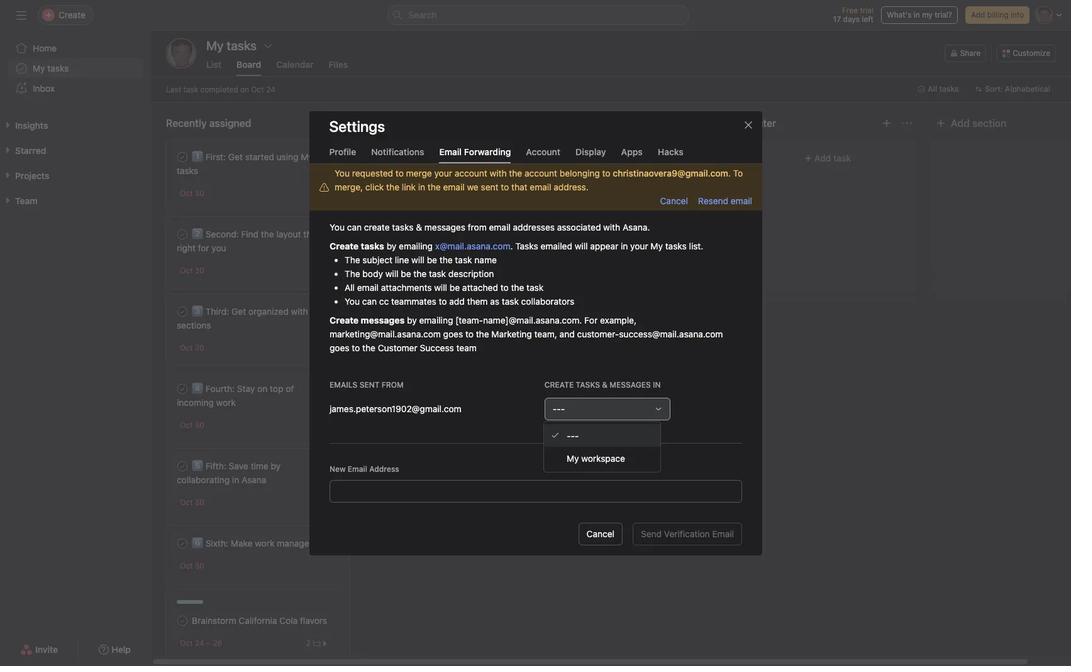 Task type: describe. For each thing, give the bounding box(es) containing it.
1,
[[448, 266, 454, 276]]

oct for 2️⃣ second: find the layout that's right for you
[[180, 266, 193, 276]]

oct 30 for 4️⃣ fourth: stay on top of incoming work
[[180, 421, 204, 430]]

cc
[[379, 296, 389, 307]]

team inside brand meeting with the marketing team
[[368, 179, 388, 190]]

apps
[[621, 146, 643, 157]]

email forwarding
[[439, 146, 511, 157]]

. inside create tasks by emailing x@mail.asana.com . tasks emailed will appear in your my tasks list. the subject line will be the task name the body will be the task description all email attachments will be attached to the task you can cc teammates to add them as task collaborators
[[510, 241, 513, 251]]

robot
[[439, 243, 461, 254]]

30 for 5️⃣ fifth: save time by collaborating in asana
[[195, 498, 204, 508]]

that's
[[303, 229, 326, 240]]

1️⃣ first: get started using my tasks
[[177, 152, 313, 176]]

tasks left list.
[[665, 241, 687, 251]]

completed checkbox for brainstorm california cola flavors
[[175, 614, 190, 629]]

to right attached
[[500, 282, 508, 293]]

customer-
[[577, 329, 619, 339]]

customer
[[378, 343, 417, 353]]

to down create messages
[[352, 343, 360, 353]]

invite
[[35, 645, 58, 655]]

name]@mail.asana.com.
[[483, 315, 582, 326]]

1 horizontal spatial 24
[[266, 85, 276, 94]]

1 horizontal spatial email
[[439, 146, 462, 157]]

3️⃣ third: get organized with sections
[[177, 306, 308, 331]]

0 vertical spatial messages
[[424, 222, 465, 232]]

right
[[177, 243, 196, 254]]

30 for 3️⃣ third: get organized with sections
[[195, 343, 204, 353]]

attachments
[[381, 282, 432, 293]]

email down you requested to merge your account with the account belonging to christinaovera9@gmail.com
[[530, 181, 551, 192]]

save
[[229, 461, 248, 472]]

oct 30 for 2️⃣ second: find the layout that's right for you
[[180, 266, 204, 276]]

you
[[212, 243, 226, 254]]

account button
[[526, 146, 561, 163]]

tasks up --- dropdown button at the right bottom of page
[[576, 380, 600, 390]]

today 12:00am – jan 1, 2024
[[371, 266, 475, 276]]

make
[[231, 538, 253, 549]]

0 horizontal spatial create
[[364, 222, 389, 232]]

my left the workspace
[[567, 453, 579, 464]]

0 vertical spatial goes
[[443, 329, 463, 339]]

display
[[576, 146, 606, 157]]

ja button
[[166, 38, 196, 69]]

2 horizontal spatial email
[[712, 529, 734, 539]]

2 add task button from the left
[[747, 147, 908, 170]]

to down display "button"
[[602, 168, 610, 178]]

with inside 3️⃣ third: get organized with sections
[[291, 306, 308, 317]]

to down the [team-
[[465, 329, 473, 339]]

0 horizontal spatial goes
[[329, 343, 349, 353]]

will down line
[[385, 268, 398, 279]]

list
[[206, 59, 221, 70]]

1 vertical spatial 2024
[[398, 343, 417, 353]]

1 horizontal spatial find
[[383, 320, 400, 331]]

organized
[[248, 306, 289, 317]]

my workspace link
[[544, 447, 661, 470]]

hacks button
[[658, 146, 684, 163]]

oct 30 for 3️⃣ third: get organized with sections
[[180, 343, 204, 353]]

1 vertical spatial from
[[381, 380, 403, 390]]

sent inside . to merge, click the link in the email we sent to that email address.
[[481, 181, 498, 192]]

a
[[413, 243, 417, 254]]

the down the [team-
[[476, 329, 489, 339]]

completed image for 3️⃣ third: get organized with sections
[[175, 304, 190, 320]]

completed checkbox for 6️⃣ sixth: make work manageable
[[175, 537, 190, 552]]

oct 30 button for 5️⃣ fifth: save time by collaborating in asana
[[180, 498, 204, 508]]

4️⃣
[[192, 384, 203, 394]]

create tasks & messages in
[[544, 380, 661, 390]]

time
[[251, 461, 268, 472]]

0 vertical spatial jan
[[434, 266, 446, 276]]

billing
[[988, 10, 1009, 20]]

to left add
[[438, 296, 447, 307]]

tasks inside 1️⃣ first: get started using my tasks
[[177, 165, 198, 176]]

oct 30 button for 2️⃣ second: find the layout that's right for you
[[180, 266, 204, 276]]

by inside "5️⃣ fifth: save time by collaborating in asana"
[[271, 461, 281, 472]]

on for stay
[[257, 384, 268, 394]]

you inside create tasks by emailing x@mail.asana.com . tasks emailed will appear in your my tasks list. the subject line will be the task name the body will be the task description all email attachments will be attached to the task you can cc teammates to add them as task collaborators
[[344, 296, 360, 307]]

team inside by emailing [team-name]@mail.asana.com. for example, marketing@mail.asana.com goes to the marketing team, and customer-success@mail.asana.com goes to the customer success team
[[456, 343, 476, 353]]

5️⃣
[[192, 461, 203, 472]]

oct for 3️⃣ third: get organized with sections
[[180, 343, 193, 353]]

you for you can create tasks & messages from email addresses associated with asana.
[[329, 222, 344, 232]]

the inside brand meeting with the marketing team
[[464, 165, 477, 176]]

to inside . to merge, click the link in the email we sent to that email address.
[[501, 181, 509, 192]]

oct 30 button for 6️⃣ sixth: make work manageable
[[180, 562, 204, 571]]

manageable
[[277, 538, 326, 549]]

1 horizontal spatial 2024
[[456, 266, 475, 276]]

the up that
[[509, 168, 522, 178]]

1 vertical spatial 24
[[195, 639, 204, 649]]

calendar
[[276, 59, 314, 70]]

completed checkbox for create a new robot
[[366, 241, 381, 256]]

files link
[[329, 59, 348, 76]]

by inside by emailing [team-name]@mail.asana.com. for example, marketing@mail.asana.com goes to the marketing team, and customer-success@mail.asana.com goes to the customer success team
[[407, 315, 417, 326]]

that
[[511, 181, 527, 192]]

completed image for 6️⃣ sixth: make work manageable
[[175, 537, 190, 552]]

close image
[[743, 120, 753, 130]]

0 horizontal spatial can
[[347, 222, 361, 232]]

1 add task button from the left
[[556, 147, 717, 170]]

oct for 6️⃣ sixth: make work manageable
[[180, 562, 193, 571]]

to up link
[[395, 168, 403, 178]]

email down to
[[731, 195, 752, 206]]

oct 30 for 6️⃣ sixth: make work manageable
[[180, 562, 204, 571]]

last
[[166, 85, 181, 94]]

you requested to merge your account with the account belonging to christinaovera9@gmail.com
[[334, 168, 728, 178]]

notifications
[[371, 146, 424, 157]]

do later
[[740, 118, 776, 129]]

ja
[[176, 48, 186, 59]]

for
[[198, 243, 209, 254]]

board
[[237, 59, 261, 70]]

by emailing [team-name]@mail.asana.com. for example, marketing@mail.asana.com goes to the marketing team, and customer-success@mail.asana.com goes to the customer success team
[[329, 315, 723, 353]]

create tasks by emailing x@mail.asana.com . tasks emailed will appear in your my tasks list. the subject line will be the task name the body will be the task description all email attachments will be attached to the task you can cc teammates to add them as task collaborators
[[329, 241, 703, 307]]

0 horizontal spatial email
[[347, 465, 367, 474]]

oct 30 button for 3️⃣ third: get organized with sections
[[180, 343, 204, 353]]

new
[[420, 243, 436, 254]]

my workspace
[[567, 453, 625, 464]]

completed checkbox for brand meeting with the marketing team
[[366, 164, 381, 179]]

for
[[584, 315, 597, 326]]

0 horizontal spatial be
[[401, 268, 411, 279]]

x@mail.asana.com link
[[435, 241, 510, 251]]

4️⃣ fourth: stay on top of incoming work
[[177, 384, 294, 408]]

hacks
[[658, 146, 684, 157]]

using
[[277, 152, 298, 162]]

oct down board link
[[251, 85, 264, 94]]

tasks inside my tasks link
[[47, 63, 69, 74]]

send verification email button
[[633, 523, 742, 546]]

we
[[467, 181, 478, 192]]

notifications button
[[371, 146, 424, 163]]

trial
[[860, 6, 874, 15]]

--- button
[[544, 398, 670, 421]]

apps button
[[621, 146, 643, 163]]

attached
[[462, 282, 498, 293]]

work inside 4️⃣ fourth: stay on top of incoming work
[[216, 398, 236, 408]]

of
[[286, 384, 294, 394]]

my tasks
[[33, 63, 69, 74]]

meeting
[[410, 165, 443, 176]]

success
[[420, 343, 454, 353]]

collaborating
[[177, 475, 230, 486]]

workspace
[[581, 453, 625, 464]]

will down a
[[411, 254, 424, 265]]

3️⃣
[[192, 306, 203, 317]]

info
[[1011, 10, 1024, 20]]

my tasks link
[[8, 59, 143, 79]]

global element
[[0, 31, 151, 106]]

1 add task from the left
[[623, 153, 660, 164]]

jan 12, 2024 button
[[371, 343, 417, 353]]

0 vertical spatial be
[[427, 254, 437, 265]]

you can create tasks & messages from email addresses associated with asana.
[[329, 222, 650, 232]]

sixth:
[[206, 538, 228, 549]]

add section
[[951, 118, 1007, 129]]

6️⃣
[[192, 538, 203, 549]]

can inside create tasks by emailing x@mail.asana.com . tasks emailed will appear in your my tasks list. the subject line will be the task name the body will be the task description all email attachments will be attached to the task you can cc teammates to add them as task collaborators
[[362, 296, 377, 307]]

marketing inside brand meeting with the marketing team
[[480, 165, 520, 176]]

the down marketing@mail.asana.com on the left
[[362, 343, 375, 353]]

verification
[[664, 529, 710, 539]]

x@mail.asana.com
[[435, 241, 510, 251]]

. inside . to merge, click the link in the email we sent to that email address.
[[728, 168, 731, 178]]

example,
[[600, 315, 636, 326]]

the down the meeting
[[427, 181, 441, 192]]

files
[[329, 59, 348, 70]]

1 vertical spatial work
[[255, 538, 275, 549]]

completed checkbox for 5️⃣ fifth: save time by collaborating in asana
[[175, 459, 190, 474]]

0 horizontal spatial your
[[434, 168, 452, 178]]

completed checkbox for 1️⃣ first: get started using my tasks
[[175, 150, 190, 165]]

with down forwarding
[[489, 168, 506, 178]]

resend
[[698, 195, 728, 206]]

email forwarding button
[[439, 146, 511, 163]]

oct 30 button for 4️⃣ fourth: stay on top of incoming work
[[180, 421, 204, 430]]

in inside . to merge, click the link in the email we sent to that email address.
[[418, 181, 425, 192]]

board link
[[237, 59, 261, 76]]

– for brainstorm california cola flavors
[[206, 639, 211, 649]]

oct 30 for 5️⃣ fifth: save time by collaborating in asana
[[180, 498, 204, 508]]

30 for 1️⃣ first: get started using my tasks
[[195, 189, 204, 198]]



Task type: vqa. For each thing, say whether or not it's contained in the screenshot.
Add task icon associated with Mark complete checkbox
no



Task type: locate. For each thing, give the bounding box(es) containing it.
1 horizontal spatial &
[[602, 380, 607, 390]]

2 oct 30 from the top
[[180, 266, 204, 276]]

1 vertical spatial by
[[407, 315, 417, 326]]

sent right the emails
[[359, 380, 379, 390]]

with right "organized"
[[291, 306, 308, 317]]

oct down sections
[[180, 343, 193, 353]]

1 vertical spatial cancel button
[[578, 523, 622, 546]]

0 vertical spatial ---
[[553, 404, 565, 414]]

oct 30 down incoming
[[180, 421, 204, 430]]

tasks up subject
[[361, 241, 384, 251]]

completed checkbox for 2️⃣ second: find the layout that's right for you
[[175, 227, 190, 242]]

0 horizontal spatial by
[[271, 461, 281, 472]]

1 account from the left
[[454, 168, 487, 178]]

6 oct 30 button from the top
[[180, 562, 204, 571]]

my inside create tasks by emailing x@mail.asana.com . tasks emailed will appear in your my tasks list. the subject line will be the task name the body will be the task description all email attachments will be attached to the task you can cc teammates to add them as task collaborators
[[650, 241, 663, 251]]

1 horizontal spatial by
[[386, 241, 396, 251]]

messages up --- dropdown button at the right bottom of page
[[609, 380, 651, 390]]

1 vertical spatial find
[[383, 320, 400, 331]]

0 vertical spatial can
[[347, 222, 361, 232]]

find right second: at the top of page
[[241, 229, 259, 240]]

0 horizontal spatial .
[[510, 241, 513, 251]]

1 horizontal spatial –
[[397, 203, 402, 212]]

inbox
[[33, 83, 55, 94]]

by inside create tasks by emailing x@mail.asana.com . tasks emailed will appear in your my tasks list. the subject line will be the task name the body will be the task description all email attachments will be attached to the task you can cc teammates to add them as task collaborators
[[386, 241, 396, 251]]

oct down "6️⃣"
[[180, 562, 193, 571]]

description
[[448, 268, 494, 279]]

& up --- dropdown button at the right bottom of page
[[602, 380, 607, 390]]

6 oct 30 from the top
[[180, 562, 204, 571]]

1 vertical spatial create
[[544, 380, 574, 390]]

2 vertical spatial you
[[344, 296, 360, 307]]

1 vertical spatial emailing
[[419, 315, 453, 326]]

brand
[[383, 165, 407, 176]]

cancel button for resend
[[660, 195, 688, 206]]

home link
[[8, 38, 143, 59]]

create for create tasks by emailing x@mail.asana.com . tasks emailed will appear in your my tasks list. the subject line will be the task name the body will be the task description all email attachments will be attached to the task you can cc teammates to add them as task collaborators
[[329, 241, 358, 251]]

emails sent from
[[329, 380, 403, 390]]

california
[[239, 616, 277, 627]]

oct 30 button down "6️⃣"
[[180, 562, 204, 571]]

3 30 from the top
[[195, 343, 204, 353]]

completed checkbox for 3️⃣ third: get organized with sections
[[175, 304, 190, 320]]

3 oct 30 from the top
[[180, 343, 204, 353]]

None text field
[[329, 480, 742, 503]]

messages up the robot
[[424, 222, 465, 232]]

be up attachments
[[401, 268, 411, 279]]

completed checkbox up today
[[366, 241, 381, 256]]

send verification email
[[641, 529, 734, 539]]

1 vertical spatial email
[[347, 465, 367, 474]]

add billing info
[[971, 10, 1024, 20]]

0 horizontal spatial add task
[[623, 153, 660, 164]]

30 down "1️⃣"
[[195, 189, 204, 198]]

--- inside dropdown button
[[553, 404, 565, 414]]

6️⃣ sixth: make work manageable
[[192, 538, 326, 549]]

5 completed checkbox from the top
[[175, 537, 190, 552]]

fourth:
[[206, 384, 235, 394]]

tasks
[[47, 63, 69, 74], [177, 165, 198, 176], [392, 222, 413, 232], [361, 241, 384, 251], [665, 241, 687, 251], [576, 380, 600, 390]]

emailing inside by emailing [team-name]@mail.asana.com. for example, marketing@mail.asana.com goes to the marketing team, and customer-success@mail.asana.com goes to the customer success team
[[419, 315, 453, 326]]

in
[[914, 10, 920, 20], [418, 181, 425, 192], [621, 241, 628, 251], [653, 380, 661, 390], [232, 475, 239, 486]]

0 horizontal spatial 24
[[195, 639, 204, 649]]

1 completed checkbox from the top
[[175, 227, 190, 242]]

4 oct 30 button from the top
[[180, 421, 204, 430]]

Completed checkbox
[[175, 227, 190, 242], [175, 304, 190, 320], [175, 382, 190, 397], [175, 459, 190, 474], [175, 537, 190, 552], [175, 614, 190, 629]]

0 horizontal spatial on
[[240, 85, 249, 94]]

0 horizontal spatial 2024
[[398, 343, 417, 353]]

free trial 17 days left
[[833, 6, 874, 24]]

jan
[[434, 266, 446, 276], [371, 343, 384, 353]]

oct 30 down right
[[180, 266, 204, 276]]

2 the from the top
[[344, 268, 360, 279]]

oct left 26
[[180, 639, 193, 649]]

email left we
[[443, 181, 464, 192]]

marketing inside by emailing [team-name]@mail.asana.com. for example, marketing@mail.asana.com goes to the marketing team, and customer-success@mail.asana.com goes to the customer success team
[[491, 329, 532, 339]]

2️⃣ second: find the layout that's right for you
[[177, 229, 326, 254]]

oct left 25 on the left of page
[[371, 203, 384, 212]]

in inside "5️⃣ fifth: save time by collaborating in asana"
[[232, 475, 239, 486]]

0 horizontal spatial sent
[[359, 380, 379, 390]]

on inside 4️⃣ fourth: stay on top of incoming work
[[257, 384, 268, 394]]

0 vertical spatial create
[[364, 222, 389, 232]]

completed image for 2️⃣ second: find the layout that's right for you
[[175, 227, 190, 242]]

17
[[833, 14, 841, 24]]

completed image left "6️⃣"
[[175, 537, 190, 552]]

email inside create tasks by emailing x@mail.asana.com . tasks emailed will appear in your my tasks list. the subject line will be the task name the body will be the task description all email attachments will be attached to the task you can cc teammates to add them as task collaborators
[[357, 282, 378, 293]]

1 horizontal spatial messages
[[424, 222, 465, 232]]

forwarding
[[464, 146, 511, 157]]

section
[[972, 118, 1007, 129]]

oct down the collaborating
[[180, 498, 193, 508]]

add task image for recently assigned
[[308, 118, 318, 128]]

. to merge, click the link in the email we sent to that email address.
[[334, 168, 743, 192]]

4 completed checkbox from the top
[[175, 459, 190, 474]]

completed image for brand meeting with the marketing team
[[366, 164, 381, 179]]

search
[[409, 9, 437, 20]]

the down the robot
[[439, 254, 452, 265]]

2 horizontal spatial –
[[427, 266, 432, 276]]

1 horizontal spatial can
[[362, 296, 377, 307]]

30 for 2️⃣ second: find the layout that's right for you
[[195, 266, 204, 276]]

1 horizontal spatial be
[[427, 254, 437, 265]]

1 horizontal spatial create
[[544, 380, 574, 390]]

can right that's
[[347, 222, 361, 232]]

profile button
[[329, 146, 356, 163]]

with up appear
[[603, 222, 620, 232]]

1 vertical spatial .
[[510, 241, 513, 251]]

teammates
[[391, 296, 436, 307]]

oct 30 down the collaborating
[[180, 498, 204, 508]]

cancel down christinaovera9@gmail.com
[[660, 195, 688, 206]]

emailing up line
[[399, 241, 432, 251]]

0 vertical spatial cancel
[[660, 195, 688, 206]]

team down the [team-
[[456, 343, 476, 353]]

email right "new"
[[347, 465, 367, 474]]

oct 30 button for 1️⃣ first: get started using my tasks
[[180, 189, 204, 198]]

email down 1
[[489, 222, 510, 232]]

in right appear
[[621, 241, 628, 251]]

create down the and
[[544, 380, 574, 390]]

1 vertical spatial your
[[630, 241, 648, 251]]

email
[[439, 146, 462, 157], [347, 465, 367, 474], [712, 529, 734, 539]]

5 30 from the top
[[195, 498, 204, 508]]

oct 30 button down sections
[[180, 343, 204, 353]]

hide sidebar image
[[16, 10, 26, 20]]

1 vertical spatial ---
[[567, 431, 579, 441]]

0 horizontal spatial messages
[[361, 315, 404, 326]]

completed image for find objective
[[366, 318, 381, 333]]

can left cc
[[362, 296, 377, 307]]

create messages
[[329, 315, 404, 326]]

the left link
[[386, 181, 399, 192]]

-
[[553, 404, 557, 414], [557, 404, 561, 414], [561, 404, 565, 414], [567, 431, 571, 441], [571, 431, 575, 441], [575, 431, 579, 441]]

5️⃣ fifth: save time by collaborating in asana
[[177, 461, 281, 486]]

0 vertical spatial 24
[[266, 85, 276, 94]]

completed checkbox for 4️⃣ fourth: stay on top of incoming work
[[175, 382, 190, 397]]

0 vertical spatial you
[[334, 168, 349, 178]]

create up all
[[329, 241, 358, 251]]

emails
[[329, 380, 357, 390]]

tasks down home
[[47, 63, 69, 74]]

0 vertical spatial marketing
[[480, 165, 520, 176]]

2 vertical spatial be
[[449, 282, 460, 293]]

profile
[[329, 146, 356, 157]]

30 down "6️⃣"
[[195, 562, 204, 571]]

3 oct 30 button from the top
[[180, 343, 204, 353]]

0 vertical spatial &
[[416, 222, 422, 232]]

1
[[507, 202, 510, 212]]

line
[[395, 254, 409, 265]]

be up add
[[449, 282, 460, 293]]

in down save
[[232, 475, 239, 486]]

6 30 from the top
[[195, 562, 204, 571]]

find inside 2️⃣ second: find the layout that's right for you
[[241, 229, 259, 240]]

asana
[[242, 475, 266, 486]]

completed checkbox left 4️⃣
[[175, 382, 190, 397]]

my left list.
[[650, 241, 663, 251]]

account
[[454, 168, 487, 178], [524, 168, 557, 178]]

them
[[467, 296, 488, 307]]

0 vertical spatial email
[[439, 146, 462, 157]]

1 horizontal spatial add task
[[815, 153, 851, 164]]

brand meeting with the marketing team
[[368, 165, 520, 190]]

1 vertical spatial marketing
[[491, 329, 532, 339]]

in inside button
[[914, 10, 920, 20]]

2 add task image from the left
[[882, 118, 892, 128]]

and
[[559, 329, 575, 339]]

oct 30 for 1️⃣ first: get started using my tasks
[[180, 189, 204, 198]]

my inside global 'element'
[[33, 63, 45, 74]]

calendar link
[[276, 59, 314, 76]]

1 30 from the top
[[195, 189, 204, 198]]

my inside 1️⃣ first: get started using my tasks
[[301, 152, 313, 162]]

add
[[449, 296, 464, 307]]

1 vertical spatial be
[[401, 268, 411, 279]]

2 30 from the top
[[195, 266, 204, 276]]

completed checkbox up "click"
[[366, 164, 381, 179]]

crucial tasks!
[[357, 118, 422, 129]]

completed
[[200, 85, 238, 94]]

email right verification
[[712, 529, 734, 539]]

email down body
[[357, 282, 378, 293]]

oct 25 – 27
[[371, 203, 413, 212]]

tasks down "1️⃣"
[[177, 165, 198, 176]]

0 vertical spatial emailing
[[399, 241, 432, 251]]

completed image left the 3️⃣
[[175, 304, 190, 320]]

0 vertical spatial team
[[368, 179, 388, 190]]

all
[[344, 282, 355, 293]]

work down fourth:
[[216, 398, 236, 408]]

2 button
[[303, 638, 332, 650]]

1️⃣
[[192, 152, 203, 162]]

. left tasks
[[510, 241, 513, 251]]

messages up marketing@mail.asana.com on the left
[[361, 315, 404, 326]]

0 vertical spatial on
[[240, 85, 249, 94]]

completed image down cc
[[366, 318, 381, 333]]

your inside create tasks by emailing x@mail.asana.com . tasks emailed will appear in your my tasks list. the subject line will be the task name the body will be the task description all email attachments will be attached to the task you can cc teammates to add them as task collaborators
[[630, 241, 648, 251]]

tasks
[[515, 241, 538, 251]]

resend email
[[698, 195, 752, 206]]

cancel for resend email
[[660, 195, 688, 206]]

2 completed checkbox from the top
[[175, 304, 190, 320]]

add section button
[[931, 112, 1012, 135]]

completed image up oct 24 – 26
[[175, 614, 190, 629]]

0 horizontal spatial add task image
[[308, 118, 318, 128]]

12,
[[386, 343, 396, 353]]

create a new robot
[[383, 243, 461, 254]]

3 completed checkbox from the top
[[175, 382, 190, 397]]

work
[[216, 398, 236, 408], [255, 538, 275, 549]]

0 vertical spatial .
[[728, 168, 731, 178]]

– left 26
[[206, 639, 211, 649]]

add task image
[[308, 118, 318, 128], [882, 118, 892, 128]]

30 for 4️⃣ fourth: stay on top of incoming work
[[195, 421, 204, 430]]

email up brand meeting with the marketing team
[[439, 146, 462, 157]]

tasks down 27
[[392, 222, 413, 232]]

merge
[[406, 168, 432, 178]]

2 horizontal spatial messages
[[609, 380, 651, 390]]

2 vertical spatial email
[[712, 529, 734, 539]]

add task button
[[556, 147, 717, 170], [747, 147, 908, 170]]

1 vertical spatial messages
[[361, 315, 404, 326]]

my right using
[[301, 152, 313, 162]]

completed image for create a new robot
[[366, 241, 381, 256]]

get right first:
[[228, 152, 243, 162]]

oct down right
[[180, 266, 193, 276]]

marketing@mail.asana.com
[[329, 329, 441, 339]]

1 horizontal spatial ---
[[567, 431, 579, 441]]

2 oct 30 button from the top
[[180, 266, 204, 276]]

1 the from the top
[[344, 254, 360, 265]]

30 down for
[[195, 266, 204, 276]]

1 vertical spatial jan
[[371, 343, 384, 353]]

0 horizontal spatial cancel
[[586, 529, 614, 539]]

from up james.peterson1902@gmail.com
[[381, 380, 403, 390]]

search list box
[[387, 5, 689, 25]]

invite button
[[12, 639, 66, 662]]

with inside brand meeting with the marketing team
[[445, 165, 462, 176]]

from up x@mail.asana.com link
[[468, 222, 486, 232]]

completed image up right
[[175, 227, 190, 242]]

jan left 12,
[[371, 343, 384, 353]]

by up line
[[386, 241, 396, 251]]

the up all
[[344, 268, 360, 279]]

0 vertical spatial your
[[434, 168, 452, 178]]

in inside create tasks by emailing x@mail.asana.com . tasks emailed will appear in your my tasks list. the subject line will be the task name the body will be the task description all email attachments will be attached to the task you can cc teammates to add them as task collaborators
[[621, 241, 628, 251]]

0 horizontal spatial from
[[381, 380, 403, 390]]

completed image for brainstorm california cola flavors
[[175, 614, 190, 629]]

1 oct 30 button from the top
[[180, 189, 204, 198]]

create for create messages
[[329, 315, 358, 326]]

messages
[[424, 222, 465, 232], [361, 315, 404, 326], [609, 380, 651, 390]]

0 vertical spatial sent
[[481, 181, 498, 192]]

0 horizontal spatial ---
[[553, 404, 565, 414]]

1 vertical spatial can
[[362, 296, 377, 307]]

my tasks
[[206, 38, 257, 53]]

in down success@mail.asana.com
[[653, 380, 661, 390]]

0 vertical spatial 2024
[[456, 266, 475, 276]]

the inside 2️⃣ second: find the layout that's right for you
[[261, 229, 274, 240]]

2 horizontal spatial be
[[449, 282, 460, 293]]

0 horizontal spatial work
[[216, 398, 236, 408]]

the
[[344, 254, 360, 265], [344, 268, 360, 279]]

1 horizontal spatial cancel button
[[660, 195, 688, 206]]

0 horizontal spatial –
[[206, 639, 211, 649]]

you up merge,
[[334, 168, 349, 178]]

subject
[[362, 254, 392, 265]]

you for you requested to merge your account with the account belonging to christinaovera9@gmail.com
[[334, 168, 349, 178]]

sent right we
[[481, 181, 498, 192]]

1 horizontal spatial account
[[524, 168, 557, 178]]

the up attachments
[[413, 268, 426, 279]]

0 vertical spatial find
[[241, 229, 259, 240]]

1 vertical spatial the
[[344, 268, 360, 279]]

completed checkbox left "6️⃣"
[[175, 537, 190, 552]]

sections
[[177, 320, 211, 331]]

oct 30 button down "1️⃣"
[[180, 189, 204, 198]]

what's in my trial? button
[[881, 6, 958, 24]]

cancel
[[660, 195, 688, 206], [586, 529, 614, 539]]

on for completed
[[240, 85, 249, 94]]

Completed checkbox
[[175, 150, 190, 165], [366, 164, 381, 179], [366, 241, 381, 256], [366, 318, 381, 333]]

free
[[842, 6, 858, 15]]

cancel button left send
[[578, 523, 622, 546]]

emailing inside create tasks by emailing x@mail.asana.com . tasks emailed will appear in your my tasks list. the subject line will be the task name the body will be the task description all email attachments will be attached to the task you can cc teammates to add them as task collaborators
[[399, 241, 432, 251]]

get right third:
[[232, 306, 246, 317]]

0 vertical spatial by
[[386, 241, 396, 251]]

completed image left 5️⃣
[[175, 459, 190, 474]]

0 vertical spatial work
[[216, 398, 236, 408]]

create inside create tasks by emailing x@mail.asana.com . tasks emailed will appear in your my tasks list. the subject line will be the task name the body will be the task description all email attachments will be attached to the task you can cc teammates to add them as task collaborators
[[329, 241, 358, 251]]

2 add task from the left
[[815, 153, 851, 164]]

1 vertical spatial &
[[602, 380, 607, 390]]

name
[[474, 254, 497, 265]]

1 oct 30 from the top
[[180, 189, 204, 198]]

1 horizontal spatial on
[[257, 384, 268, 394]]

1 vertical spatial –
[[427, 266, 432, 276]]

belonging
[[559, 168, 600, 178]]

oct for 4️⃣ fourth: stay on top of incoming work
[[180, 421, 193, 430]]

on down board link
[[240, 85, 249, 94]]

to left that
[[501, 181, 509, 192]]

be down new at left top
[[427, 254, 437, 265]]

the up collaborators
[[511, 282, 524, 293]]

flavors
[[300, 616, 327, 627]]

1 horizontal spatial goes
[[443, 329, 463, 339]]

1 vertical spatial goes
[[329, 343, 349, 353]]

oct for 5️⃣ fifth: save time by collaborating in asana
[[180, 498, 193, 508]]

oct for 1️⃣ first: get started using my tasks
[[180, 189, 193, 198]]

completed image for 4️⃣ fourth: stay on top of incoming work
[[175, 382, 190, 397]]

list link
[[206, 59, 221, 76]]

1 horizontal spatial from
[[468, 222, 486, 232]]

settings
[[329, 117, 385, 135]]

will down today 12:00am – jan 1, 2024
[[434, 282, 447, 293]]

26
[[213, 639, 222, 649]]

1 vertical spatial on
[[257, 384, 268, 394]]

1 horizontal spatial team
[[456, 343, 476, 353]]

30 for 6️⃣ sixth: make work manageable
[[195, 562, 204, 571]]

2024
[[456, 266, 475, 276], [398, 343, 417, 353]]

will down associated
[[574, 241, 588, 251]]

4 oct 30 from the top
[[180, 421, 204, 430]]

0 horizontal spatial account
[[454, 168, 487, 178]]

oct 30 down sections
[[180, 343, 204, 353]]

add task image for do later
[[882, 118, 892, 128]]

1 horizontal spatial .
[[728, 168, 731, 178]]

2024 right the 1,
[[456, 266, 475, 276]]

last task completed on oct 24
[[166, 85, 276, 94]]

5 oct 30 from the top
[[180, 498, 204, 508]]

0 vertical spatial –
[[397, 203, 402, 212]]

4 30 from the top
[[195, 421, 204, 430]]

get for started
[[228, 152, 243, 162]]

incoming
[[177, 398, 214, 408]]

0 horizontal spatial &
[[416, 222, 422, 232]]

home
[[33, 43, 57, 53]]

completed image for 1️⃣ first: get started using my tasks
[[175, 150, 190, 165]]

completed image
[[175, 150, 190, 165], [366, 164, 381, 179], [366, 241, 381, 256], [175, 382, 190, 397], [175, 459, 190, 474], [175, 537, 190, 552], [175, 614, 190, 629]]

5 oct 30 button from the top
[[180, 498, 204, 508]]

get inside 3️⃣ third: get organized with sections
[[232, 306, 246, 317]]

30 down sections
[[195, 343, 204, 353]]

body
[[362, 268, 383, 279]]

on left top
[[257, 384, 268, 394]]

27
[[404, 203, 413, 212]]

1 vertical spatial you
[[329, 222, 344, 232]]

get for organized
[[232, 306, 246, 317]]

marketing down forwarding
[[480, 165, 520, 176]]

completed image left "1️⃣"
[[175, 150, 190, 165]]

completed checkbox down cc
[[366, 318, 381, 333]]

6 completed checkbox from the top
[[175, 614, 190, 629]]

– right the 12:00am
[[427, 266, 432, 276]]

share
[[960, 48, 981, 58]]

0 vertical spatial from
[[468, 222, 486, 232]]

1 horizontal spatial your
[[630, 241, 648, 251]]

1 horizontal spatial add task button
[[747, 147, 908, 170]]

in left my
[[914, 10, 920, 20]]

1 vertical spatial sent
[[359, 380, 379, 390]]

you down all
[[344, 296, 360, 307]]

completed image for 5️⃣ fifth: save time by collaborating in asana
[[175, 459, 190, 474]]

cancel button for send
[[578, 523, 622, 546]]

1 button
[[504, 201, 523, 214]]

my up inbox in the left of the page
[[33, 63, 45, 74]]

completed checkbox for find objective
[[366, 318, 381, 333]]

address.
[[553, 181, 588, 192]]

1 horizontal spatial sent
[[481, 181, 498, 192]]

the left layout
[[261, 229, 274, 240]]

create up line
[[383, 243, 410, 254]]

0 horizontal spatial jan
[[371, 343, 384, 353]]

add task
[[623, 153, 660, 164], [815, 153, 851, 164]]

oct 30 down "1️⃣"
[[180, 189, 204, 198]]

my
[[922, 10, 933, 20]]

– left 27
[[397, 203, 402, 212]]

cancel for send verification email
[[586, 529, 614, 539]]

0 horizontal spatial cancel button
[[578, 523, 622, 546]]

completed image
[[175, 227, 190, 242], [175, 304, 190, 320], [366, 318, 381, 333]]

– for brand meeting with the marketing team
[[397, 203, 402, 212]]

trial?
[[935, 10, 952, 20]]

24
[[266, 85, 276, 94], [195, 639, 204, 649]]

oct 30 button down right
[[180, 266, 204, 276]]

1 add task image from the left
[[308, 118, 318, 128]]

. left to
[[728, 168, 731, 178]]

click
[[365, 181, 384, 192]]

create for create a new robot
[[383, 243, 410, 254]]

2 account from the left
[[524, 168, 557, 178]]

2 vertical spatial –
[[206, 639, 211, 649]]

2 vertical spatial messages
[[609, 380, 651, 390]]

1 horizontal spatial work
[[255, 538, 275, 549]]

jan 12, 2024
[[371, 343, 417, 353]]

get inside 1️⃣ first: get started using my tasks
[[228, 152, 243, 162]]



